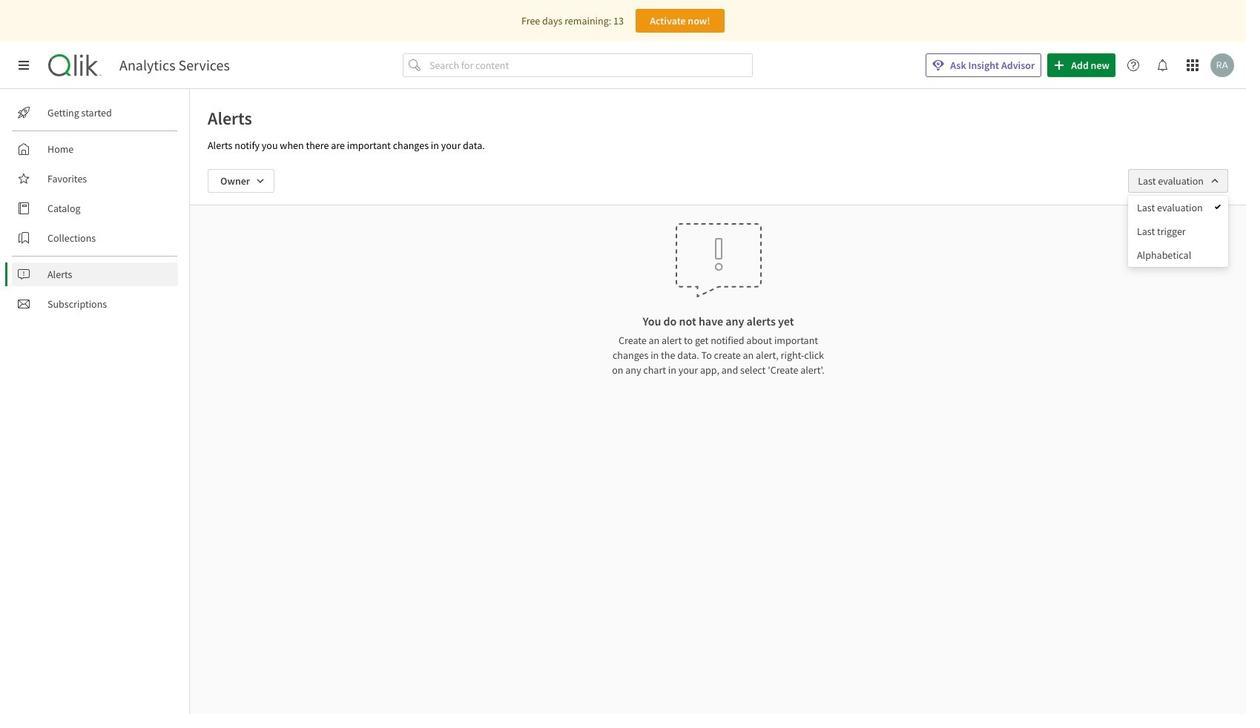 Task type: vqa. For each thing, say whether or not it's contained in the screenshot.
1st option from the bottom of the Filters region
yes



Task type: locate. For each thing, give the bounding box(es) containing it.
filters region
[[0, 0, 1246, 714]]

navigation pane element
[[0, 95, 189, 322]]

2 option from the top
[[1128, 220, 1228, 243]]

list box
[[1128, 196, 1228, 267]]

none field inside filters region
[[1128, 169, 1228, 193]]

None field
[[1128, 169, 1228, 193]]

option
[[1128, 196, 1228, 220], [1128, 220, 1228, 243], [1128, 243, 1228, 267]]



Task type: describe. For each thing, give the bounding box(es) containing it.
list box inside filters region
[[1128, 196, 1228, 267]]

close sidebar menu image
[[18, 59, 30, 71]]

1 option from the top
[[1128, 196, 1228, 220]]

analytics services element
[[119, 56, 230, 74]]

3 option from the top
[[1128, 243, 1228, 267]]



